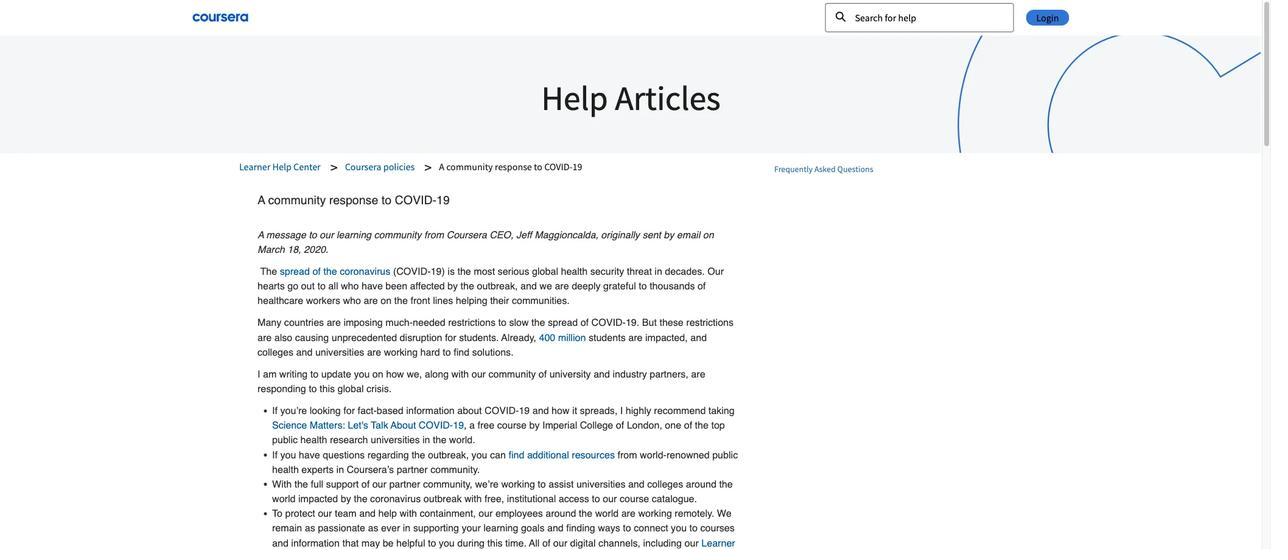 Task type: describe. For each thing, give the bounding box(es) containing it.
frequently
[[775, 164, 813, 175]]

your
[[462, 523, 481, 534]]

1 vertical spatial find
[[509, 450, 525, 461]]

questions
[[323, 450, 365, 461]]

2 restrictions from the left
[[686, 317, 734, 329]]

none field inside help articles banner
[[825, 3, 1014, 32]]

help articles
[[541, 76, 721, 119]]

and inside (covid-19) is the most serious global health security threat in decades. our hearts go out to all who have been affected by the outbreak, and we are deeply grateful to thousands of healthcare workers who are on the front lines helping their communities.
[[521, 281, 537, 292]]

from inside from world-renowned public health experts in coursera's partner community.
[[618, 450, 637, 461]]

to protect our team and help with containment, our employees around the world are working remotely. we remain as passionate as ever in supporting your learning goals and finding ways to connect you to courses and information that may be helpful to you during this time. all of our digital channels, including our
[[272, 508, 735, 549]]

connect
[[634, 523, 668, 534]]

digital
[[570, 538, 596, 549]]

our down free,
[[479, 508, 493, 520]]

workers
[[306, 295, 340, 307]]

login
[[1037, 12, 1059, 24]]

the right regarding in the bottom of the page
[[412, 450, 425, 461]]

19)
[[431, 266, 445, 277]]

if you have questions regarding the outbreak, you can find additional resources
[[272, 450, 615, 461]]

of inside many countries are imposing much-needed restrictions to slow the spread of covid-19. but these restrictions are also causing unprecedented disruption for students. already,
[[581, 317, 589, 329]]

research
[[330, 435, 368, 446]]

imposing
[[344, 317, 383, 329]]

health inside (covid-19) is the most serious global health security threat in decades. our hearts go out to all who have been affected by the outbreak, and we are deeply grateful to thousands of healthcare workers who are on the front lines helping their communities.
[[561, 266, 588, 277]]

for inside the if you're looking for fact-based information about covid-19 and how it spreads, i highly recommend taking science matters: let's talk about covid-19
[[344, 405, 355, 417]]

course inside the with the full support of our partner community, we're working to assist universities and colleges around the world impacted by the coronavirus outbreak with free, institutional access to our course catalogue.
[[620, 494, 649, 505]]

our inside a message to our learning community from coursera ceo, jeff maggioncalda, originally sent by email on march 18, 2020.
[[320, 229, 334, 240]]

2 as from the left
[[368, 523, 378, 534]]

finding
[[566, 523, 595, 534]]

the inside many countries are imposing much-needed restrictions to slow the spread of covid-19. but these restrictions are also causing unprecedented disruption for students. already,
[[532, 317, 545, 329]]

have inside (covid-19) is the most serious global health security threat in decades. our hearts go out to all who have been affected by the outbreak, and we are deeply grateful to thousands of healthcare workers who are on the front lines helping their communities.
[[362, 281, 383, 292]]

and right goals
[[547, 523, 564, 534]]

0 vertical spatial a
[[439, 161, 444, 173]]

million
[[558, 332, 586, 343]]

and left help
[[359, 508, 376, 520]]

many countries are imposing much-needed restrictions to slow the spread of covid-19. but these restrictions are also causing unprecedented disruption for students. already,
[[258, 317, 734, 343]]

unprecedented
[[332, 332, 397, 343]]

with inside to protect our team and help with containment, our employees around the world are working remotely. we remain as passionate as ever in supporting your learning goals and finding ways to connect you to courses and information that may be helpful to you during this time. all of our digital channels, including our
[[400, 508, 417, 520]]

free
[[478, 420, 495, 431]]

you down supporting
[[439, 538, 455, 549]]

countries
[[284, 317, 324, 329]]

in inside (covid-19) is the most serious global health security threat in decades. our hearts go out to all who have been affected by the outbreak, and we are deeply grateful to thousands of healthcare workers who are on the front lines helping their communities.
[[655, 266, 662, 277]]

coursera inside a message to our learning community from coursera ceo, jeff maggioncalda, originally sent by email on march 18, 2020.
[[447, 229, 487, 240]]

coursera policies link
[[330, 160, 425, 174]]

are right we
[[555, 281, 569, 292]]

highly
[[626, 405, 651, 417]]

many
[[258, 317, 282, 329]]

a community response to covid-19 inside a community response to covid-19 link
[[439, 161, 582, 173]]

colleges inside students are impacted, and colleges and universities are working hard to find solutions.
[[258, 347, 294, 358]]

Search for help text field
[[825, 3, 1014, 32]]

may
[[362, 538, 380, 549]]

policies
[[383, 161, 415, 173]]

working inside to protect our team and help with containment, our employees around the world are working remotely. we remain as passionate as ever in supporting your learning goals and finding ways to connect you to courses and information that may be helpful to you during this time. all of our digital channels, including our
[[638, 508, 672, 520]]

lines
[[433, 295, 453, 307]]

18,
[[288, 244, 301, 255]]

1 vertical spatial outbreak,
[[428, 450, 469, 461]]

a for of
[[258, 194, 265, 207]]

information inside the if you're looking for fact-based information about covid-19 and how it spreads, i highly recommend taking science matters: let's talk about covid-19
[[406, 405, 455, 417]]

security
[[590, 266, 624, 277]]

frequently asked questions link
[[771, 160, 930, 179]]

decades.
[[665, 266, 705, 277]]

thousands
[[650, 281, 695, 292]]

our
[[708, 266, 724, 277]]

400 million
[[539, 332, 589, 343]]

science matters: let's talk about covid-19 link
[[272, 420, 464, 431]]

impacted
[[298, 494, 338, 505]]

protect
[[285, 508, 315, 520]]

(covid-
[[393, 266, 431, 277]]

working inside the with the full support of our partner community, we're working to assist universities and colleges around the world impacted by the coronavirus outbreak with free, institutional access to our course catalogue.
[[501, 479, 535, 490]]

industry
[[613, 369, 647, 380]]

about
[[391, 420, 416, 431]]

of inside (covid-19) is the most serious global health security threat in decades. our hearts go out to all who have been affected by the outbreak, and we are deeply grateful to thousands of healthcare workers who are on the front lines helping their communities.
[[698, 281, 706, 292]]

partner inside the with the full support of our partner community, we're working to assist universities and colleges around the world impacted by the coronavirus outbreak with free, institutional access to our course catalogue.
[[389, 479, 420, 490]]

team
[[335, 508, 357, 520]]

the left top
[[695, 420, 709, 431]]

questions
[[838, 164, 874, 175]]

renowned
[[667, 450, 710, 461]]

message
[[266, 229, 306, 240]]

jeff
[[516, 229, 532, 240]]

employees
[[496, 508, 543, 520]]

goals
[[521, 523, 545, 534]]

causing
[[295, 332, 329, 343]]

responding
[[258, 383, 306, 395]]

to inside a message to our learning community from coursera ceo, jeff maggioncalda, originally sent by email on march 18, 2020.
[[309, 229, 317, 240]]

you left can
[[472, 450, 487, 461]]

london,
[[627, 420, 662, 431]]

coursera policies
[[345, 161, 415, 173]]

sent
[[643, 229, 661, 240]]

universities inside the with the full support of our partner community, we're working to assist universities and colleges around the world impacted by the coronavirus outbreak with free, institutional access to our course catalogue.
[[577, 479, 626, 490]]

on inside i am writing to update you on how we, along with our community of university and industry partners, are responding to this global crisis.
[[373, 369, 383, 380]]

to inside students are impacted, and colleges and universities are working hard to find solutions.
[[443, 347, 451, 358]]

global inside i am writing to update you on how we, along with our community of university and industry partners, are responding to this global crisis.
[[338, 383, 364, 395]]

the up if you have questions regarding the outbreak, you can find additional resources on the left bottom of page
[[433, 435, 447, 446]]

find additional resources link
[[509, 450, 615, 461]]

it
[[572, 405, 577, 417]]

universities inside , a free course by imperial college of london, one of the top public health research universities in the world.
[[371, 435, 420, 446]]

from inside a message to our learning community from coursera ceo, jeff maggioncalda, originally sent by email on march 18, 2020.
[[424, 229, 444, 240]]

communities.
[[512, 295, 570, 307]]

19.
[[626, 317, 640, 329]]

1 restrictions from the left
[[448, 317, 496, 329]]

0 vertical spatial coronavirus
[[340, 266, 391, 277]]

hearts
[[258, 281, 285, 292]]

community inside i am writing to update you on how we, along with our community of university and industry partners, are responding to this global crisis.
[[489, 369, 536, 380]]

in inside to protect our team and help with containment, our employees around the world are working remotely. we remain as passionate as ever in supporting your learning goals and finding ways to connect you to courses and information that may be helpful to you during this time. all of our digital channels, including our
[[403, 523, 411, 534]]

we,
[[407, 369, 422, 380]]

with inside i am writing to update you on how we, along with our community of university and industry partners, are responding to this global crisis.
[[452, 369, 469, 380]]

students.
[[459, 332, 499, 343]]

the up helping at the bottom left of the page
[[461, 281, 474, 292]]

our down impacted
[[318, 508, 332, 520]]

regarding
[[368, 450, 409, 461]]

matters:
[[310, 420, 345, 431]]

world inside to protect our team and help with containment, our employees around the world are working remotely. we remain as passionate as ever in supporting your learning goals and finding ways to connect you to courses and information that may be helpful to you during this time. all of our digital channels, including our
[[595, 508, 619, 520]]

in inside from world-renowned public health experts in coursera's partner community.
[[336, 464, 344, 476]]

1 vertical spatial a community response to covid-19
[[258, 194, 450, 207]]

are down many
[[258, 332, 272, 343]]

taking
[[709, 405, 735, 417]]

of inside to protect our team and help with containment, our employees around the world are working remotely. we remain as passionate as ever in supporting your learning goals and finding ways to connect you to courses and information that may be helpful to you during this time. all of our digital channels, including our
[[542, 538, 551, 549]]

in inside , a free course by imperial college of london, one of the top public health research universities in the world.
[[423, 435, 430, 446]]

and down the remain
[[272, 538, 289, 549]]

of right college
[[616, 420, 624, 431]]

find inside students are impacted, and colleges and universities are working hard to find solutions.
[[454, 347, 470, 358]]

are down unprecedented
[[367, 347, 381, 358]]

along
[[425, 369, 449, 380]]

ceo,
[[490, 229, 514, 240]]

the right is
[[458, 266, 471, 277]]

1 as from the left
[[305, 523, 315, 534]]

march
[[258, 244, 285, 255]]

their
[[490, 295, 509, 307]]

working inside students are impacted, and colleges and universities are working hard to find solutions.
[[384, 347, 418, 358]]

world-
[[640, 450, 667, 461]]

remotely.
[[675, 508, 714, 520]]

but
[[642, 317, 657, 329]]

around inside to protect our team and help with containment, our employees around the world are working remotely. we remain as passionate as ever in supporting your learning goals and finding ways to connect you to courses and information that may be helpful to you during this time. all of our digital channels, including our
[[546, 508, 576, 520]]

are up imposing
[[364, 295, 378, 307]]

learner for learner
[[272, 538, 735, 550]]

world inside the with the full support of our partner community, we're working to assist universities and colleges around the world impacted by the coronavirus outbreak with free, institutional access to our course catalogue.
[[272, 494, 296, 505]]

update
[[321, 369, 351, 380]]

, a free course by imperial college of london, one of the top public health research universities in the world.
[[272, 420, 725, 446]]

students are impacted, and colleges and universities are working hard to find solutions.
[[258, 332, 707, 358]]

during
[[457, 538, 485, 549]]

solutions.
[[472, 347, 514, 358]]

0 vertical spatial spread
[[280, 266, 310, 277]]

remain
[[272, 523, 302, 534]]

login button
[[1026, 10, 1070, 26]]

experts
[[302, 464, 334, 476]]

public inside from world-renowned public health experts in coursera's partner community.
[[712, 450, 738, 461]]

the down been
[[394, 295, 408, 307]]

you're
[[280, 405, 307, 417]]

you down the science
[[280, 450, 296, 461]]

1 vertical spatial who
[[343, 295, 361, 307]]

slow
[[509, 317, 529, 329]]

0 vertical spatial who
[[341, 281, 359, 292]]

you down remotely.
[[671, 523, 687, 534]]

how inside i am writing to update you on how we, along with our community of university and industry partners, are responding to this global crisis.
[[386, 369, 404, 380]]

our down coursera's
[[372, 479, 387, 490]]

articles
[[615, 76, 721, 119]]



Task type: vqa. For each thing, say whether or not it's contained in the screenshot.
OF in 'many countries are imposing much-needed restrictions to slow the spread of covid-19. but these restrictions are also causing unprecedented disruption for students. already,'
yes



Task type: locate. For each thing, give the bounding box(es) containing it.
who up imposing
[[343, 295, 361, 307]]

from left the world-
[[618, 450, 637, 461]]

and up imperial
[[533, 405, 549, 417]]

catalogue.
[[652, 494, 697, 505]]

around down the access
[[546, 508, 576, 520]]

1 vertical spatial learning
[[484, 523, 518, 534]]

are down workers
[[327, 317, 341, 329]]

institutional
[[507, 494, 556, 505]]

our right including
[[685, 538, 699, 549]]

covid-
[[544, 161, 573, 173], [395, 194, 437, 207], [592, 317, 626, 329], [485, 405, 519, 417], [419, 420, 453, 431]]

0 horizontal spatial restrictions
[[448, 317, 496, 329]]

public inside , a free course by imperial college of london, one of the top public health research universities in the world.
[[272, 435, 298, 446]]

0 horizontal spatial learning
[[337, 229, 371, 240]]

you inside i am writing to update you on how we, along with our community of university and industry partners, are responding to this global crisis.
[[354, 369, 370, 380]]

the up team
[[354, 494, 368, 505]]

all
[[529, 538, 540, 549]]

0 horizontal spatial colleges
[[258, 347, 294, 358]]

from up 19)
[[424, 229, 444, 240]]

1 vertical spatial around
[[546, 508, 576, 520]]

already,
[[501, 332, 536, 343]]

the up we
[[719, 479, 733, 490]]

with down we're
[[465, 494, 482, 505]]

0 vertical spatial learner
[[239, 161, 271, 173]]

top
[[711, 420, 725, 431]]

0 vertical spatial find
[[454, 347, 470, 358]]

by inside the with the full support of our partner community, we're working to assist universities and colleges around the world impacted by the coronavirus outbreak with free, institutional access to our course catalogue.
[[341, 494, 351, 505]]

1 vertical spatial help
[[272, 161, 292, 173]]

coronavirus inside the with the full support of our partner community, we're working to assist universities and colleges around the world impacted by the coronavirus outbreak with free, institutional access to our course catalogue.
[[370, 494, 421, 505]]

of up million
[[581, 317, 589, 329]]

help
[[541, 76, 608, 119], [272, 161, 292, 173]]

how inside the if you're looking for fact-based information about covid-19 and how it spreads, i highly recommend taking science matters: let's talk about covid-19
[[552, 405, 570, 417]]

2 horizontal spatial health
[[561, 266, 588, 277]]

students
[[589, 332, 626, 343]]

1 horizontal spatial public
[[712, 450, 738, 461]]

of up out
[[313, 266, 321, 277]]

the
[[323, 266, 337, 277], [458, 266, 471, 277], [461, 281, 474, 292], [394, 295, 408, 307], [532, 317, 545, 329], [695, 420, 709, 431], [433, 435, 447, 446], [412, 450, 425, 461], [295, 479, 308, 490], [719, 479, 733, 490], [354, 494, 368, 505], [579, 508, 593, 520]]

1 if from the top
[[272, 405, 278, 417]]

19
[[573, 161, 582, 173], [437, 194, 450, 207], [519, 405, 530, 417], [453, 420, 464, 431]]

partner inside from world-renowned public health experts in coursera's partner community.
[[397, 464, 428, 476]]

public down the science
[[272, 435, 298, 446]]

world.
[[449, 435, 475, 446]]

of right one
[[684, 420, 692, 431]]

0 vertical spatial around
[[686, 479, 717, 490]]

covid- inside many countries are imposing much-needed restrictions to slow the spread of covid-19. but these restrictions are also causing unprecedented disruption for students. already,
[[592, 317, 626, 329]]

1 vertical spatial course
[[620, 494, 649, 505]]

1 vertical spatial spread
[[548, 317, 578, 329]]

1 vertical spatial universities
[[371, 435, 420, 446]]

a inside a message to our learning community from coursera ceo, jeff maggioncalda, originally sent by email on march 18, 2020.
[[258, 229, 264, 240]]

for up let's
[[344, 405, 355, 417]]

course up connect
[[620, 494, 649, 505]]

1 horizontal spatial learning
[[484, 523, 518, 534]]

spread inside many countries are imposing much-needed restrictions to slow the spread of covid-19. but these restrictions are also causing unprecedented disruption for students. already,
[[548, 317, 578, 329]]

0 horizontal spatial this
[[320, 383, 335, 395]]

universities up regarding in the bottom of the page
[[371, 435, 420, 446]]

0 vertical spatial universities
[[315, 347, 364, 358]]

if for if you have questions regarding the outbreak, you can find additional resources
[[272, 450, 278, 461]]

global
[[532, 266, 558, 277], [338, 383, 364, 395]]

center
[[294, 161, 321, 173]]

0 vertical spatial public
[[272, 435, 298, 446]]

1 vertical spatial i
[[620, 405, 623, 417]]

spread up go on the bottom of the page
[[280, 266, 310, 277]]

health down "matters:"
[[301, 435, 327, 446]]

around inside the with the full support of our partner community, we're working to assist universities and colleges around the world impacted by the coronavirus outbreak with free, institutional access to our course catalogue.
[[686, 479, 717, 490]]

by left imperial
[[529, 420, 540, 431]]

list containing learner help center
[[239, 160, 757, 174]]

0 vertical spatial learning
[[337, 229, 371, 240]]

for down needed
[[445, 332, 456, 343]]

universities inside students are impacted, and colleges and universities are working hard to find solutions.
[[315, 347, 364, 358]]

to
[[534, 161, 542, 173], [382, 194, 392, 207], [309, 229, 317, 240], [318, 281, 326, 292], [639, 281, 647, 292], [498, 317, 507, 329], [443, 347, 451, 358], [310, 369, 319, 380], [309, 383, 317, 395], [538, 479, 546, 490], [592, 494, 600, 505], [623, 523, 631, 534], [690, 523, 698, 534], [428, 538, 436, 549]]

1 vertical spatial response
[[329, 194, 378, 207]]

0 horizontal spatial health
[[272, 464, 299, 476]]

additional
[[527, 450, 569, 461]]

of down decades.
[[698, 281, 706, 292]]

colleges up catalogue.
[[647, 479, 683, 490]]

learner help center
[[239, 161, 321, 173]]

restrictions up students.
[[448, 317, 496, 329]]

let's
[[348, 420, 368, 431]]

world down with
[[272, 494, 296, 505]]

if for if you're looking for fact-based information about covid-19 and how it spreads, i highly recommend taking science matters: let's talk about covid-19
[[272, 405, 278, 417]]

by up team
[[341, 494, 351, 505]]

have left been
[[362, 281, 383, 292]]

the up all at the bottom left
[[323, 266, 337, 277]]

world up ways
[[595, 508, 619, 520]]

1 horizontal spatial for
[[445, 332, 456, 343]]

0 vertical spatial health
[[561, 266, 588, 277]]

0 vertical spatial course
[[497, 420, 527, 431]]

1 vertical spatial how
[[552, 405, 570, 417]]

1 horizontal spatial find
[[509, 450, 525, 461]]

information up about at the bottom left
[[406, 405, 455, 417]]

0 vertical spatial if
[[272, 405, 278, 417]]

health inside , a free course by imperial college of london, one of the top public health research universities in the world.
[[301, 435, 327, 446]]

0 horizontal spatial public
[[272, 435, 298, 446]]

including
[[643, 538, 682, 549]]

0 horizontal spatial world
[[272, 494, 296, 505]]

free,
[[485, 494, 504, 505]]

0 vertical spatial this
[[320, 383, 335, 395]]

our left digital
[[553, 538, 568, 549]]

and inside the if you're looking for fact-based information about covid-19 and how it spreads, i highly recommend taking science matters: let's talk about covid-19
[[533, 405, 549, 417]]

1 vertical spatial from
[[618, 450, 637, 461]]

to
[[272, 508, 283, 520]]

ways
[[598, 523, 620, 534]]

1 vertical spatial colleges
[[647, 479, 683, 490]]

deeply
[[572, 281, 601, 292]]

with
[[452, 369, 469, 380], [465, 494, 482, 505], [400, 508, 417, 520]]

community inside a message to our learning community from coursera ceo, jeff maggioncalda, originally sent by email on march 18, 2020.
[[374, 229, 422, 240]]

by inside , a free course by imperial college of london, one of the top public health research universities in the world.
[[529, 420, 540, 431]]

i am writing to update you on how we, along with our community of university and industry partners, are responding to this global crisis.
[[258, 369, 705, 395]]

0 horizontal spatial global
[[338, 383, 364, 395]]

support
[[326, 479, 359, 490]]

1 vertical spatial working
[[501, 479, 535, 490]]

universities down resources
[[577, 479, 626, 490]]

1 vertical spatial coursera
[[447, 229, 487, 240]]

colleges down also
[[258, 347, 294, 358]]

spreads,
[[580, 405, 618, 417]]

0 vertical spatial how
[[386, 369, 404, 380]]

as up may
[[368, 523, 378, 534]]

supporting
[[413, 523, 459, 534]]

coursera
[[345, 161, 381, 173], [447, 229, 487, 240]]

1 vertical spatial world
[[595, 508, 619, 520]]

of right all
[[542, 538, 551, 549]]

access
[[559, 494, 589, 505]]

help articles banner
[[0, 0, 1262, 153]]

outbreak, inside (covid-19) is the most serious global health security threat in decades. our hearts go out to all who have been affected by the outbreak, and we are deeply grateful to thousands of healthcare workers who are on the front lines helping their communities.
[[477, 281, 518, 292]]

spread of the coronavirus link
[[280, 266, 391, 277]]

we
[[717, 508, 732, 520]]

helpful
[[396, 538, 425, 549]]

1 horizontal spatial information
[[406, 405, 455, 417]]

outbreak, up their
[[477, 281, 518, 292]]

coronavirus
[[340, 266, 391, 277], [370, 494, 421, 505]]

and right impacted,
[[691, 332, 707, 343]]

our down solutions.
[[472, 369, 486, 380]]

0 vertical spatial information
[[406, 405, 455, 417]]

ever
[[381, 523, 400, 534]]

this inside to protect our team and help with containment, our employees around the world are working remotely. we remain as passionate as ever in supporting your learning goals and finding ways to connect you to courses and information that may be helpful to you during this time. all of our digital channels, including our
[[487, 538, 503, 549]]

public down top
[[712, 450, 738, 461]]

on down been
[[381, 295, 392, 307]]

if you're looking for fact-based information about covid-19 and how it spreads, i highly recommend taking science matters: let's talk about covid-19
[[272, 405, 735, 431]]

0 horizontal spatial find
[[454, 347, 470, 358]]

am
[[263, 369, 277, 380]]

1 horizontal spatial response
[[495, 161, 532, 173]]

and down causing
[[296, 347, 313, 358]]

0 horizontal spatial i
[[258, 369, 260, 380]]

find right can
[[509, 450, 525, 461]]

1 vertical spatial on
[[381, 295, 392, 307]]

health inside from world-renowned public health experts in coursera's partner community.
[[272, 464, 299, 476]]

on
[[703, 229, 714, 240], [381, 295, 392, 307], [373, 369, 383, 380]]

and left industry at the bottom of the page
[[594, 369, 610, 380]]

partner
[[397, 464, 428, 476], [389, 479, 420, 490]]

1 horizontal spatial restrictions
[[686, 317, 734, 329]]

how left it
[[552, 405, 570, 417]]

0 horizontal spatial how
[[386, 369, 404, 380]]

this left time.
[[487, 538, 503, 549]]

you
[[354, 369, 370, 380], [280, 450, 296, 461], [472, 450, 487, 461], [671, 523, 687, 534], [439, 538, 455, 549]]

i left highly
[[620, 405, 623, 417]]

global inside (covid-19) is the most serious global health security threat in decades. our hearts go out to all who have been affected by the outbreak, and we are deeply grateful to thousands of healthcare workers who are on the front lines helping their communities.
[[532, 266, 558, 277]]

1 vertical spatial with
[[465, 494, 482, 505]]

go
[[288, 281, 298, 292]]

of inside the with the full support of our partner community, we're working to assist universities and colleges around the world impacted by the coronavirus outbreak with free, institutional access to our course catalogue.
[[362, 479, 370, 490]]

list
[[239, 160, 757, 174]]

1 horizontal spatial spread
[[548, 317, 578, 329]]

i inside i am writing to update you on how we, along with our community of university and industry partners, are responding to this global crisis.
[[258, 369, 260, 380]]

are inside to protect our team and help with containment, our employees around the world are working remotely. we remain as passionate as ever in supporting your learning goals and finding ways to connect you to courses and information that may be helpful to you during this time. all of our digital channels, including our
[[621, 508, 636, 520]]

by inside a message to our learning community from coursera ceo, jeff maggioncalda, originally sent by email on march 18, 2020.
[[664, 229, 674, 240]]

health up the deeply
[[561, 266, 588, 277]]

the up 400
[[532, 317, 545, 329]]

in up support
[[336, 464, 344, 476]]

help inside learner help center link
[[272, 161, 292, 173]]

0 horizontal spatial around
[[546, 508, 576, 520]]

2 vertical spatial working
[[638, 508, 672, 520]]

0 horizontal spatial have
[[299, 450, 320, 461]]

one
[[665, 420, 681, 431]]

a right policies
[[439, 161, 444, 173]]

restrictions right these
[[686, 317, 734, 329]]

0 vertical spatial response
[[495, 161, 532, 173]]

find down students.
[[454, 347, 470, 358]]

and inside the with the full support of our partner community, we're working to assist universities and colleges around the world impacted by the coronavirus outbreak with free, institutional access to our course catalogue.
[[628, 479, 645, 490]]

our up ways
[[603, 494, 617, 505]]

1 horizontal spatial colleges
[[647, 479, 683, 490]]

are down 19. at bottom
[[628, 332, 643, 343]]

working up institutional
[[501, 479, 535, 490]]

1 horizontal spatial universities
[[371, 435, 420, 446]]

by inside (covid-19) is the most serious global health security threat in decades. our hearts go out to all who have been affected by the outbreak, and we are deeply grateful to thousands of healthcare workers who are on the front lines helping their communities.
[[448, 281, 458, 292]]

2 vertical spatial on
[[373, 369, 383, 380]]

health up with
[[272, 464, 299, 476]]

1 horizontal spatial health
[[301, 435, 327, 446]]

these
[[660, 317, 684, 329]]

the up finding
[[579, 508, 593, 520]]

0 horizontal spatial working
[[384, 347, 418, 358]]

1 horizontal spatial from
[[618, 450, 637, 461]]

around up remotely.
[[686, 479, 717, 490]]

,
[[464, 420, 467, 431]]

restrictions
[[448, 317, 496, 329], [686, 317, 734, 329]]

1 vertical spatial this
[[487, 538, 503, 549]]

community,
[[423, 479, 473, 490]]

learner for learner help center
[[239, 161, 271, 173]]

1 horizontal spatial global
[[532, 266, 558, 277]]

0 vertical spatial world
[[272, 494, 296, 505]]

None field
[[825, 3, 1014, 32]]

course inside , a free course by imperial college of london, one of the top public health research universities in the world.
[[497, 420, 527, 431]]

containment,
[[420, 508, 476, 520]]

on inside (covid-19) is the most serious global health security threat in decades. our hearts go out to all who have been affected by the outbreak, and we are deeply grateful to thousands of healthcare workers who are on the front lines helping their communities.
[[381, 295, 392, 307]]

1 horizontal spatial working
[[501, 479, 535, 490]]

1 horizontal spatial i
[[620, 405, 623, 417]]

global up we
[[532, 266, 558, 277]]

full
[[311, 479, 323, 490]]

if left the you're
[[272, 405, 278, 417]]

0 horizontal spatial course
[[497, 420, 527, 431]]

recommend
[[654, 405, 706, 417]]

1 horizontal spatial outbreak,
[[477, 281, 518, 292]]

response
[[495, 161, 532, 173], [329, 194, 378, 207]]

information inside to protect our team and help with containment, our employees around the world are working remotely. we remain as passionate as ever in supporting your learning goals and finding ways to connect you to courses and information that may be helpful to you during this time. all of our digital channels, including our
[[291, 538, 340, 549]]

a down the learner help center
[[258, 194, 265, 207]]

course
[[497, 420, 527, 431], [620, 494, 649, 505]]

we're
[[475, 479, 499, 490]]

2 vertical spatial universities
[[577, 479, 626, 490]]

are right partners,
[[691, 369, 705, 380]]

our up 2020. on the left top of page
[[320, 229, 334, 240]]

learning up "spread of the coronavirus" "link"
[[337, 229, 371, 240]]

a for hearts
[[258, 229, 264, 240]]

learning inside a message to our learning community from coursera ceo, jeff maggioncalda, originally sent by email on march 18, 2020.
[[337, 229, 371, 240]]

have up experts
[[299, 450, 320, 461]]

are inside i am writing to update you on how we, along with our community of university and industry partners, are responding to this global crisis.
[[691, 369, 705, 380]]

i left am
[[258, 369, 260, 380]]

1 vertical spatial public
[[712, 450, 738, 461]]

0 vertical spatial colleges
[[258, 347, 294, 358]]

in right threat
[[655, 266, 662, 277]]

frequently asked questions
[[775, 164, 874, 175]]

by down is
[[448, 281, 458, 292]]

0 horizontal spatial as
[[305, 523, 315, 534]]

learner help center link
[[239, 160, 330, 174]]

0 vertical spatial from
[[424, 229, 444, 240]]

working down disruption
[[384, 347, 418, 358]]

0 vertical spatial global
[[532, 266, 558, 277]]

working up connect
[[638, 508, 672, 520]]

universities up 'update'
[[315, 347, 364, 358]]

1 vertical spatial a
[[258, 194, 265, 207]]

also
[[274, 332, 292, 343]]

the
[[260, 266, 277, 277]]

and left we
[[521, 281, 537, 292]]

0 horizontal spatial for
[[344, 405, 355, 417]]

email
[[677, 229, 700, 240]]

with inside the with the full support of our partner community, we're working to assist universities and colleges around the world impacted by the coronavirus outbreak with free, institutional access to our course catalogue.
[[465, 494, 482, 505]]

are up connect
[[621, 508, 636, 520]]

help inside help articles banner
[[541, 76, 608, 119]]

who right all at the bottom left
[[341, 281, 359, 292]]

our inside i am writing to update you on how we, along with our community of university and industry partners, are responding to this global crisis.
[[472, 369, 486, 380]]

for inside many countries are imposing much-needed restrictions to slow the spread of covid-19. but these restrictions are also causing unprecedented disruption for students. already,
[[445, 332, 456, 343]]

outbreak, up community.
[[428, 450, 469, 461]]

most
[[474, 266, 495, 277]]

science
[[272, 420, 307, 431]]

of inside i am writing to update you on how we, along with our community of university and industry partners, are responding to this global crisis.
[[539, 369, 547, 380]]

can
[[490, 450, 506, 461]]

2 horizontal spatial working
[[638, 508, 672, 520]]

colleges inside the with the full support of our partner community, we're working to assist universities and colleges around the world impacted by the coronavirus outbreak with free, institutional access to our course catalogue.
[[647, 479, 683, 490]]

1 horizontal spatial world
[[595, 508, 619, 520]]

1 vertical spatial coronavirus
[[370, 494, 421, 505]]

course right free
[[497, 420, 527, 431]]

as down protect
[[305, 523, 315, 534]]

assist
[[549, 479, 574, 490]]

from world-renowned public health experts in coursera's partner community.
[[272, 450, 738, 476]]

1 horizontal spatial course
[[620, 494, 649, 505]]

1 horizontal spatial as
[[368, 523, 378, 534]]

0 vertical spatial coursera
[[345, 161, 381, 173]]

our
[[320, 229, 334, 240], [472, 369, 486, 380], [372, 479, 387, 490], [603, 494, 617, 505], [318, 508, 332, 520], [479, 508, 493, 520], [553, 538, 568, 549], [685, 538, 699, 549]]

1 vertical spatial learner
[[272, 538, 735, 550]]

the inside to protect our team and help with containment, our employees around the world are working remotely. we remain as passionate as ever in supporting your learning goals and finding ways to connect you to courses and information that may be helpful to you during this time. all of our digital channels, including our
[[579, 508, 593, 520]]

spread up 400 million link
[[548, 317, 578, 329]]

2 if from the top
[[272, 450, 278, 461]]

threat
[[627, 266, 652, 277]]

0 horizontal spatial spread
[[280, 266, 310, 277]]

and inside i am writing to update you on how we, along with our community of university and industry partners, are responding to this global crisis.
[[594, 369, 610, 380]]

in
[[655, 266, 662, 277], [423, 435, 430, 446], [336, 464, 344, 476], [403, 523, 411, 534]]

with right the "along"
[[452, 369, 469, 380]]

0 horizontal spatial information
[[291, 538, 340, 549]]

2 vertical spatial a
[[258, 229, 264, 240]]

asked
[[815, 164, 836, 175]]

1 horizontal spatial learner
[[272, 538, 735, 550]]

if inside the if you're looking for fact-based information about covid-19 and how it spreads, i highly recommend taking science matters: let's talk about covid-19
[[272, 405, 278, 417]]

i inside the if you're looking for fact-based information about covid-19 and how it spreads, i highly recommend taking science matters: let's talk about covid-19
[[620, 405, 623, 417]]

1 horizontal spatial have
[[362, 281, 383, 292]]

this down 'update'
[[320, 383, 335, 395]]

much-
[[386, 317, 413, 329]]

learning inside to protect our team and help with containment, our employees around the world are working remotely. we remain as passionate as ever in supporting your learning goals and finding ways to connect you to courses and information that may be helpful to you during this time. all of our digital channels, including our
[[484, 523, 518, 534]]

learning up 'learner' 'link'
[[484, 523, 518, 534]]

front
[[411, 295, 430, 307]]

0 horizontal spatial from
[[424, 229, 444, 240]]

0 horizontal spatial coursera
[[345, 161, 381, 173]]

to inside many countries are imposing much-needed restrictions to slow the spread of covid-19. but these restrictions are also causing unprecedented disruption for students. already,
[[498, 317, 507, 329]]

community.
[[431, 464, 480, 476]]

based
[[377, 405, 403, 417]]

looking
[[310, 405, 341, 417]]

the left "full"
[[295, 479, 308, 490]]

this inside i am writing to update you on how we, along with our community of university and industry partners, are responding to this global crisis.
[[320, 383, 335, 395]]

1 horizontal spatial this
[[487, 538, 503, 549]]

of down coursera's
[[362, 479, 370, 490]]

a
[[469, 420, 475, 431]]

with right help
[[400, 508, 417, 520]]

and down the world-
[[628, 479, 645, 490]]

information down passionate
[[291, 538, 340, 549]]

0 horizontal spatial response
[[329, 194, 378, 207]]

1 vertical spatial have
[[299, 450, 320, 461]]

from
[[424, 229, 444, 240], [618, 450, 637, 461]]

on inside a message to our learning community from coursera ceo, jeff maggioncalda, originally sent by email on march 18, 2020.
[[703, 229, 714, 240]]

0 vertical spatial partner
[[397, 464, 428, 476]]

by
[[664, 229, 674, 240], [448, 281, 458, 292], [529, 420, 540, 431], [341, 494, 351, 505]]

university
[[550, 369, 591, 380]]

about
[[457, 405, 482, 417]]

1 vertical spatial health
[[301, 435, 327, 446]]

1 vertical spatial if
[[272, 450, 278, 461]]

2 vertical spatial with
[[400, 508, 417, 520]]



